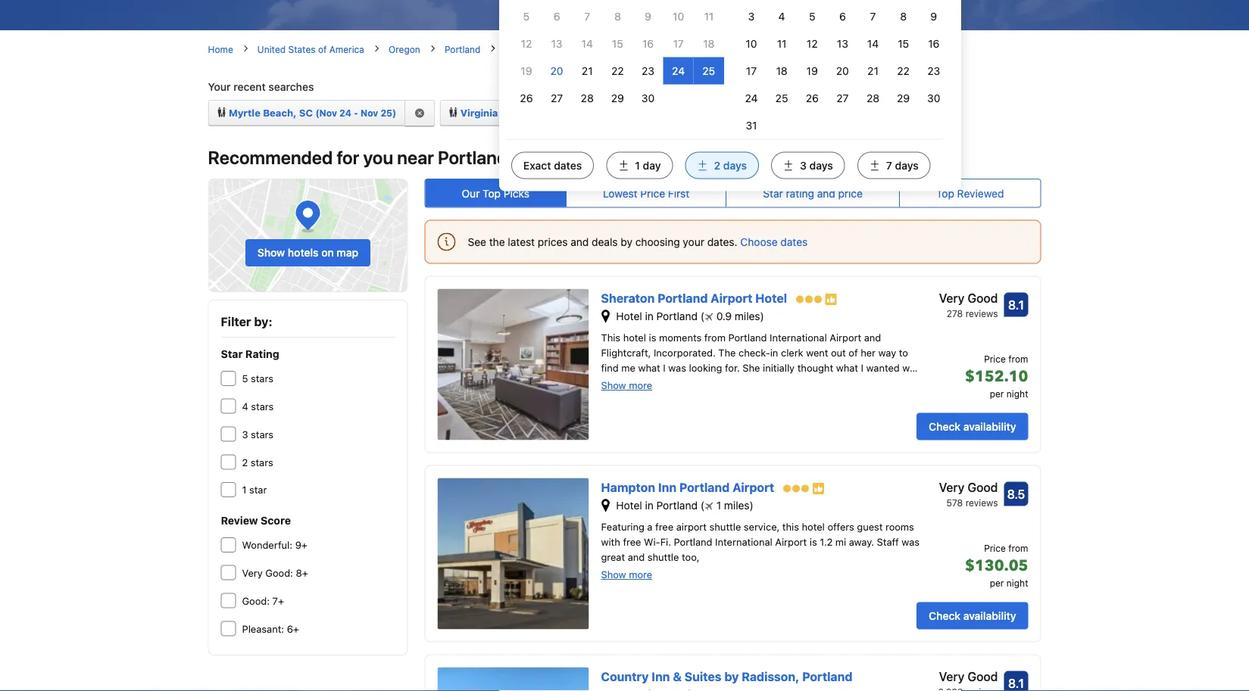Task type: vqa. For each thing, say whether or not it's contained in the screenshot.


Task type: describe. For each thing, give the bounding box(es) containing it.
25 for 25 checkbox
[[703, 64, 715, 77]]

international down virginia beach boardwalk link
[[512, 147, 616, 168]]

map
[[337, 247, 358, 259]]

very inside the check-in clerk went out of her way to find me what i was looking for.  she initially thought what i wanted was not possible, but she tried a different way, and it worked.  very grateful for her accommodating actions!
[[864, 378, 884, 389]]

international inside this hotel is moments from portland international airport and flightcraft, incorporated.
[[770, 332, 827, 344]]

is inside this hotel is moments from portland international airport and flightcraft, incorporated.
[[649, 332, 656, 344]]

airport inside this hotel is moments from portland international airport and flightcraft, incorporated.
[[830, 332, 862, 344]]

22 November 2023 checkbox
[[612, 64, 624, 77]]

portland international airport link
[[505, 44, 629, 54]]

status containing see the latest prices and deals by choosing your dates.
[[425, 220, 1041, 264]]

searches
[[269, 81, 314, 93]]

0 vertical spatial for
[[337, 147, 359, 168]]

30 for 30 checkbox
[[642, 92, 655, 104]]

review
[[221, 515, 258, 527]]

and left price at the top right of the page
[[817, 187, 836, 200]]

7 for 7 option
[[584, 10, 590, 22]]

15 December 2023 checkbox
[[898, 37, 909, 50]]

by inside country inn & suites by radisson, portland international airport, or
[[725, 670, 739, 684]]

a inside featuring a free airport shuttle service, this hotel offers guest rooms with free wi-fi. portland international airport is 1.2 mi away.
[[647, 522, 653, 533]]

0 horizontal spatial dates
[[554, 159, 582, 172]]

airport up the 1 miles)
[[733, 481, 775, 495]]

21 December 2023 checkbox
[[868, 64, 879, 77]]

score
[[261, 515, 291, 527]]

check for $130.05
[[929, 610, 961, 623]]

8+
[[296, 568, 308, 579]]

very good 578 reviews
[[939, 481, 998, 509]]

22 December 2023 checkbox
[[897, 64, 910, 77]]

choose
[[741, 236, 778, 248]]

0 horizontal spatial 18
[[703, 37, 715, 50]]

26 for 26 checkbox
[[520, 92, 533, 104]]

by:
[[254, 315, 273, 329]]

featuring a free airport shuttle service, this hotel offers guest rooms with free wi-fi. portland international airport is 1.2 mi away.
[[601, 522, 914, 548]]

show hotels on map button
[[245, 239, 371, 267]]

0.9 miles)
[[714, 310, 764, 323]]

home link
[[208, 42, 233, 56]]

17 November 2023 checkbox
[[673, 37, 684, 50]]

0 vertical spatial hotel
[[756, 291, 787, 305]]

28 December 2023 checkbox
[[867, 92, 880, 104]]

hotel in portland ( for $152.10
[[616, 310, 705, 323]]

per for $152.10
[[990, 389, 1004, 400]]

from inside this hotel is moments from portland international airport and flightcraft, incorporated.
[[704, 332, 726, 344]]

airport up lowest price first at the top of the page
[[619, 147, 677, 168]]

days for 3 days
[[810, 159, 833, 172]]

night for $152.10
[[1007, 389, 1029, 400]]

2 i from the left
[[861, 363, 864, 374]]

17 for 17 december 2023 checkbox on the top of page
[[746, 64, 757, 77]]

see the latest prices and deals by choosing your dates. choose dates
[[468, 236, 808, 248]]

11 for 11 november 2023 checkbox
[[704, 10, 714, 22]]

show for $130.05
[[601, 569, 626, 581]]

19 for 19 december 2023 option
[[807, 64, 818, 77]]

23 for 23 december 2023 option
[[928, 64, 940, 77]]

hampton inn portland airport, hotel near portland international airport - pdx, portland image
[[438, 479, 589, 630]]

stars for 4 stars
[[251, 401, 274, 412]]

0 vertical spatial of
[[318, 44, 327, 54]]

staff was great and shuttle too,
[[601, 537, 920, 563]]

1 what from the left
[[638, 363, 661, 374]]

( for $130.05
[[701, 499, 705, 512]]

was up but
[[669, 363, 686, 374]]

24 inside myrtle beach, sc (nov 24 - nov 25)
[[339, 108, 352, 119]]

10 for 10 december 2023 checkbox
[[746, 37, 757, 50]]

virginia
[[461, 107, 498, 119]]

hotel for $152.10
[[616, 310, 642, 323]]

worked.
[[825, 378, 861, 389]]

$130.05
[[965, 556, 1029, 577]]

0 vertical spatial good:
[[265, 568, 293, 579]]

beach
[[501, 107, 531, 119]]

by inside status
[[621, 236, 633, 248]]

tried
[[700, 378, 721, 389]]

0.9
[[717, 310, 732, 323]]

out
[[831, 347, 846, 359]]

2 what from the left
[[836, 363, 858, 374]]

16 December 2023 checkbox
[[928, 37, 940, 50]]

3 December 2023 checkbox
[[748, 10, 755, 22]]

was down to
[[903, 363, 921, 374]]

stars for 3 stars
[[251, 429, 274, 440]]

lowest
[[603, 187, 638, 200]]

moments
[[659, 332, 702, 344]]

sheraton portland airport hotel, hotel near portland international airport - pdx, portland image
[[438, 289, 589, 441]]

1 vertical spatial good:
[[242, 596, 270, 607]]

filter by:
[[221, 315, 273, 329]]

3 for 3
[[748, 10, 755, 22]]

staff
[[877, 537, 899, 548]]

the check-in clerk went out of her way to find me what i was looking for.  she initially thought what i wanted was not possible, but she tried a different way, and it worked.  very grateful for her accommodating actions!
[[601, 347, 921, 404]]

(nov
[[316, 108, 337, 119]]

9 for 9 option
[[645, 10, 652, 22]]

miles) for $130.05
[[724, 499, 754, 512]]

deals
[[592, 236, 618, 248]]

first
[[668, 187, 690, 200]]

myrtle beach,&nbsp;sc
 - remove this item from your recent searches image
[[414, 108, 425, 119]]

12 for 12 november 2023 option
[[521, 37, 532, 50]]

8 for 8 option
[[900, 10, 907, 22]]

international up 20 option
[[544, 44, 597, 54]]

virginia beach boardwalk
[[458, 107, 588, 119]]

days for 7 days
[[895, 159, 919, 172]]

wonderful:
[[242, 540, 293, 551]]

1 vertical spatial free
[[623, 537, 641, 548]]

1 horizontal spatial free
[[655, 522, 674, 533]]

states
[[288, 44, 316, 54]]

in inside the check-in clerk went out of her way to find me what i was looking for.  she initially thought what i wanted was not possible, but she tried a different way, and it worked.  very grateful for her accommodating actions!
[[770, 347, 778, 359]]

7 days
[[886, 159, 919, 172]]

20 November 2023 checkbox
[[551, 64, 563, 77]]

1 vertical spatial 18
[[776, 64, 788, 77]]

show hotels on map
[[258, 247, 358, 259]]

21 November 2023 checkbox
[[582, 64, 593, 77]]

sheraton
[[601, 291, 655, 305]]

on
[[321, 247, 334, 259]]

portland international airport
[[505, 44, 629, 54]]

dates inside status
[[781, 236, 808, 248]]

6 for 6 option
[[840, 10, 846, 22]]

per for $130.05
[[990, 579, 1004, 589]]

inn for country
[[652, 670, 670, 684]]

29 for 29 november 2023 option
[[611, 92, 624, 104]]

the
[[719, 347, 736, 359]]

pleasant:
[[242, 623, 284, 635]]

beach, sc
[[263, 107, 313, 119]]

1 scored 8.1 element from the top
[[1004, 293, 1029, 317]]

lowest price first
[[603, 187, 690, 200]]

27 November 2023 checkbox
[[551, 92, 563, 104]]

4 December 2023 checkbox
[[779, 10, 785, 22]]

recommended for you near portland international airport pdx
[[208, 147, 717, 168]]

check for $152.10
[[929, 421, 961, 433]]

8.1 for second scored 8.1 element from the top
[[1008, 677, 1024, 691]]

inn for hampton
[[658, 481, 677, 495]]

30 for the 30 december 2023 checkbox
[[928, 92, 941, 104]]

1 for 1 star
[[242, 485, 247, 496]]

23 November 2023 checkbox
[[642, 64, 655, 77]]

7 for the 7 checkbox
[[870, 10, 876, 22]]

scored 8.5 element
[[1004, 482, 1029, 507]]

star for star rating
[[221, 348, 243, 361]]

wanted
[[866, 363, 900, 374]]

8 November 2023 checkbox
[[614, 10, 621, 22]]

1 miles)
[[714, 499, 754, 512]]

recent
[[234, 81, 266, 93]]

2 13 from the left
[[837, 37, 849, 50]]

19 December 2023 checkbox
[[807, 64, 818, 77]]

24 November 2023 checkbox
[[672, 64, 685, 77]]

portland inside this hotel is moments from portland international airport and flightcraft, incorporated.
[[729, 332, 767, 344]]

for.
[[725, 363, 740, 374]]

possible,
[[619, 378, 660, 389]]

-
[[354, 108, 358, 119]]

$152.10
[[965, 366, 1029, 387]]

flightcraft,
[[601, 347, 651, 359]]

myrtle beach, sc (nov 24 - nov 25)
[[226, 107, 396, 119]]

more for $152.10
[[629, 380, 652, 391]]

31 December 2023 checkbox
[[746, 119, 757, 131]]

pdx
[[681, 147, 717, 168]]

country inn & suites by radisson, portland international airport, or
[[601, 670, 853, 692]]

18 December 2023 checkbox
[[776, 64, 788, 77]]

united states of america
[[257, 44, 364, 54]]

top reviewed
[[937, 187, 1004, 200]]

26 December 2023 checkbox
[[806, 92, 819, 104]]

featuring
[[601, 522, 645, 533]]

8.1 for first scored 8.1 element from the top
[[1008, 298, 1024, 312]]

17 for the 17 option
[[673, 37, 684, 50]]

30 December 2023 checkbox
[[928, 92, 941, 104]]

rating
[[245, 348, 279, 361]]

11 November 2023 checkbox
[[704, 10, 714, 22]]

11 December 2023 checkbox
[[777, 37, 787, 50]]

to
[[899, 347, 908, 359]]

27 December 2023 checkbox
[[837, 92, 849, 104]]

0 horizontal spatial 5
[[242, 373, 248, 384]]

mi
[[836, 537, 846, 548]]

very good: 8+
[[242, 568, 308, 579]]

9 for the 9 option
[[931, 10, 937, 22]]

airport up 0.9 miles)
[[711, 291, 753, 305]]

4 for 4 stars
[[242, 401, 248, 412]]

shuttle for and
[[648, 552, 679, 563]]

this
[[601, 332, 621, 344]]

1 day
[[635, 159, 661, 172]]

airport up 22 november 2023 option
[[600, 44, 629, 54]]

26 for 26 december 2023 checkbox
[[806, 92, 819, 104]]

myrtle
[[229, 107, 261, 119]]

0 vertical spatial price
[[641, 187, 665, 200]]

our top picks
[[462, 187, 530, 200]]

2 top from the left
[[937, 187, 955, 200]]

star for star rating and price
[[763, 187, 783, 200]]

0 vertical spatial her
[[861, 347, 876, 359]]

hotels
[[288, 247, 319, 259]]

show more button for $130.05
[[601, 569, 652, 581]]

15 for 15 december 2023 option
[[898, 37, 909, 50]]

3 for 3 days
[[800, 159, 807, 172]]

airport,
[[679, 688, 725, 692]]

availability for $152.10
[[964, 421, 1016, 433]]

2 scored 8.1 element from the top
[[1004, 672, 1029, 692]]

25)
[[381, 108, 396, 119]]

19 November 2023 checkbox
[[521, 64, 532, 77]]

278
[[947, 309, 963, 320]]

2 horizontal spatial 24
[[745, 92, 758, 104]]

price from $152.10 per night
[[965, 354, 1029, 400]]

check availability for $130.05
[[929, 610, 1016, 623]]

for inside the check-in clerk went out of her way to find me what i was looking for.  she initially thought what i wanted was not possible, but she tried a different way, and it worked.  very grateful for her accommodating actions!
[[640, 393, 652, 404]]

way,
[[773, 378, 793, 389]]

3 days
[[800, 159, 833, 172]]

22 for 22 december 2023 option
[[897, 64, 910, 77]]

exact
[[523, 159, 551, 172]]

1 13 from the left
[[551, 37, 563, 50]]

it
[[816, 378, 822, 389]]

availability for $130.05
[[964, 610, 1016, 623]]

27 for '27 december 2023' checkbox
[[837, 92, 849, 104]]

grateful
[[601, 393, 637, 404]]

1 star
[[242, 485, 267, 496]]

14 November 2023 checkbox
[[582, 37, 593, 50]]

8.5
[[1007, 487, 1025, 502]]

1 for 1 miles)
[[717, 499, 721, 512]]

very for very good
[[939, 670, 965, 684]]

or
[[728, 688, 745, 692]]

see
[[468, 236, 486, 248]]

3 for 3 stars
[[242, 429, 248, 440]]

very for very good: 8+
[[242, 568, 263, 579]]

1.2
[[820, 537, 833, 548]]



Task type: locate. For each thing, give the bounding box(es) containing it.
very good
[[939, 670, 998, 684]]

group
[[221, 371, 395, 498], [221, 538, 395, 637]]

airport
[[676, 522, 707, 533]]

8 up 15 december 2023 option
[[900, 10, 907, 22]]

choose dates button
[[741, 236, 808, 248]]

12
[[521, 37, 532, 50], [807, 37, 818, 50]]

2 15 from the left
[[898, 37, 909, 50]]

1 28 from the left
[[581, 92, 594, 104]]

miles)
[[735, 310, 764, 323], [724, 499, 754, 512]]

hotel inside this hotel is moments from portland international airport and flightcraft, incorporated.
[[623, 332, 646, 344]]

2 16 from the left
[[928, 37, 940, 50]]

22 down 15 checkbox
[[612, 64, 624, 77]]

2 availability from the top
[[964, 610, 1016, 623]]

free down featuring
[[623, 537, 641, 548]]

28 for '28 december 2023' option at the top right of page
[[867, 92, 880, 104]]

28
[[581, 92, 594, 104], [867, 92, 880, 104]]

24 down the 17 option
[[672, 64, 685, 77]]

price inside price from $152.10 per night
[[984, 354, 1006, 365]]

1 i from the left
[[663, 363, 666, 374]]

9 up "16 november 2023" option
[[645, 10, 652, 22]]

portland
[[445, 44, 481, 54], [505, 44, 541, 54], [438, 147, 508, 168], [658, 291, 708, 305], [657, 310, 698, 323], [729, 332, 767, 344], [680, 481, 730, 495], [657, 499, 698, 512], [674, 537, 713, 548], [802, 670, 853, 684]]

but
[[663, 378, 678, 389]]

24 down 17 december 2023 checkbox on the top of page
[[745, 92, 758, 104]]

1 vertical spatial show more button
[[601, 569, 652, 581]]

1 more from the top
[[629, 380, 652, 391]]

21 for 21 november 2023 "checkbox" on the top left
[[582, 64, 593, 77]]

status
[[425, 220, 1041, 264]]

2 12 from the left
[[807, 37, 818, 50]]

1 horizontal spatial 4
[[779, 10, 785, 22]]

22 for 22 november 2023 option
[[612, 64, 624, 77]]

0 vertical spatial 2
[[714, 159, 721, 172]]

per inside price from $152.10 per night
[[990, 389, 1004, 400]]

star rating
[[221, 348, 279, 361]]

hampton inn portland airport
[[601, 481, 777, 495]]

1 left star
[[242, 485, 247, 496]]

choosing
[[636, 236, 680, 248]]

23 down 16 option
[[928, 64, 940, 77]]

28 down 21 option
[[867, 92, 880, 104]]

radisson,
[[742, 670, 800, 684]]

very inside very good 578 reviews
[[939, 481, 965, 495]]

1 horizontal spatial 6
[[840, 10, 846, 22]]

check availability down price from $130.05 per night
[[929, 610, 1016, 623]]

1 vertical spatial show
[[601, 380, 626, 391]]

3 up 10 december 2023 checkbox
[[748, 10, 755, 22]]

shuttle down the 1 miles)
[[710, 522, 741, 533]]

0 horizontal spatial 11
[[704, 10, 714, 22]]

good for $130.05
[[968, 481, 998, 495]]

1 top from the left
[[483, 187, 501, 200]]

13 December 2023 checkbox
[[837, 37, 849, 50]]

1 vertical spatial 11
[[777, 37, 787, 50]]

miles) for $152.10
[[735, 310, 764, 323]]

portland link
[[445, 42, 481, 56]]

0 horizontal spatial days
[[723, 159, 747, 172]]

group containing wonderful: 9+
[[221, 538, 395, 637]]

21 for 21 option
[[868, 64, 879, 77]]

from up the $152.10
[[1009, 354, 1029, 365]]

2 inside group
[[242, 457, 248, 468]]

19 for 19 november 2023 option
[[521, 64, 532, 77]]

6 for '6 november 2023' option
[[554, 10, 560, 22]]

1 vertical spatial a
[[647, 522, 653, 533]]

night down "$130.05"
[[1007, 579, 1029, 589]]

fi.
[[660, 537, 671, 548]]

1 good from the top
[[968, 291, 998, 305]]

hotel for $130.05
[[616, 499, 642, 512]]

reviews inside very good 578 reviews
[[966, 498, 998, 509]]

11 for 11 option
[[777, 37, 787, 50]]

21 up 28 november 2023 option
[[582, 64, 593, 77]]

group for star rating
[[221, 371, 395, 498]]

0 vertical spatial 4
[[779, 10, 785, 22]]

international inside featuring a free airport shuttle service, this hotel offers guest rooms with free wi-fi. portland international airport is 1.2 mi away.
[[715, 537, 773, 548]]

7 right 3 days
[[886, 159, 893, 172]]

0 horizontal spatial 6
[[554, 10, 560, 22]]

2 check availability from the top
[[929, 610, 1016, 623]]

1 horizontal spatial is
[[810, 537, 817, 548]]

filter
[[221, 315, 251, 329]]

star left rating
[[763, 187, 783, 200]]

2 check availability link from the top
[[917, 603, 1029, 630]]

9 November 2023 checkbox
[[645, 10, 652, 22]]

and up way
[[864, 332, 881, 344]]

20 up '27 december 2023' checkbox
[[836, 64, 849, 77]]

1 21 from the left
[[582, 64, 593, 77]]

price from $130.05 per night
[[965, 544, 1029, 589]]

check up very good
[[929, 610, 961, 623]]

1 19 from the left
[[521, 64, 532, 77]]

30 November 2023 checkbox
[[642, 92, 655, 104]]

1 for 1 day
[[635, 159, 640, 172]]

night inside price from $130.05 per night
[[1007, 579, 1029, 589]]

1 vertical spatial 10
[[746, 37, 757, 50]]

20 for '20' option
[[836, 64, 849, 77]]

by up 'or'
[[725, 670, 739, 684]]

1 horizontal spatial 28
[[867, 92, 880, 104]]

in down sheraton
[[645, 310, 654, 323]]

was inside 'staff was great and shuttle too,'
[[902, 537, 920, 548]]

1 horizontal spatial 15
[[898, 37, 909, 50]]

2 for 2 days
[[714, 159, 721, 172]]

5 November 2023 checkbox
[[523, 10, 530, 22]]

1 horizontal spatial 17
[[746, 64, 757, 77]]

14
[[582, 37, 593, 50], [867, 37, 879, 50]]

12 down 5 option
[[807, 37, 818, 50]]

2 good from the top
[[968, 481, 998, 495]]

7 December 2023 checkbox
[[870, 10, 876, 22]]

price up "$130.05"
[[984, 544, 1006, 554]]

1 ( from the top
[[701, 310, 705, 323]]

3
[[748, 10, 755, 22], [800, 159, 807, 172], [242, 429, 248, 440]]

0 vertical spatial (
[[701, 310, 705, 323]]

1 per from the top
[[990, 389, 1004, 400]]

0 horizontal spatial top
[[483, 187, 501, 200]]

4 up 11 option
[[779, 10, 785, 22]]

0 horizontal spatial 10
[[673, 10, 684, 22]]

20 for 20 option
[[551, 64, 563, 77]]

2 vertical spatial show
[[601, 569, 626, 581]]

1 horizontal spatial i
[[861, 363, 864, 374]]

0 vertical spatial is
[[649, 332, 656, 344]]

1 group from the top
[[221, 371, 395, 498]]

1 horizontal spatial hotel
[[802, 522, 825, 533]]

29 down 22 november 2023 option
[[611, 92, 624, 104]]

1 vertical spatial night
[[1007, 579, 1029, 589]]

1 8 from the left
[[614, 10, 621, 22]]

group for review score
[[221, 538, 395, 637]]

1 12 from the left
[[521, 37, 532, 50]]

26 November 2023 checkbox
[[520, 92, 533, 104]]

1 14 from the left
[[582, 37, 593, 50]]

airport inside featuring a free airport shuttle service, this hotel offers guest rooms with free wi-fi. portland international airport is 1.2 mi away.
[[775, 537, 807, 548]]

1 horizontal spatial what
[[836, 363, 858, 374]]

29 down 22 december 2023 option
[[897, 92, 910, 104]]

family image inside virginia beach boardwalk link
[[450, 108, 458, 118]]

16 down 9 option
[[642, 37, 654, 50]]

2 29 from the left
[[897, 92, 910, 104]]

accommodating
[[673, 393, 747, 404]]

days
[[723, 159, 747, 172], [810, 159, 833, 172], [895, 159, 919, 172]]

16 for "16 november 2023" option
[[642, 37, 654, 50]]

27 up boardwalk
[[551, 92, 563, 104]]

reviews inside very good 278 reviews
[[966, 309, 998, 320]]

0 horizontal spatial 28
[[581, 92, 594, 104]]

2 27 from the left
[[837, 92, 849, 104]]

hotel in portland ( up moments
[[616, 310, 705, 323]]

28 for 28 november 2023 option
[[581, 92, 594, 104]]

2 days from the left
[[810, 159, 833, 172]]

scored 8.1 element right very good
[[1004, 672, 1029, 692]]

0 horizontal spatial 26
[[520, 92, 533, 104]]

went
[[806, 347, 828, 359]]

home
[[208, 44, 233, 54]]

14 December 2023 checkbox
[[867, 37, 879, 50]]

1 hotel in portland ( from the top
[[616, 310, 705, 323]]

good inside very good 278 reviews
[[968, 291, 998, 305]]

14 for 14 option
[[582, 37, 593, 50]]

reviews for $152.10
[[966, 309, 998, 320]]

what
[[638, 363, 661, 374], [836, 363, 858, 374]]

very
[[939, 291, 965, 305], [864, 378, 884, 389], [939, 481, 965, 495], [242, 568, 263, 579], [939, 670, 965, 684]]

from up "$130.05"
[[1009, 544, 1029, 554]]

25 November 2023 checkbox
[[703, 64, 715, 77]]

13 November 2023 checkbox
[[551, 37, 563, 50]]

2 for 2 stars
[[242, 457, 248, 468]]

2 more from the top
[[629, 569, 652, 581]]

28 down 21 november 2023 "checkbox" on the top left
[[581, 92, 594, 104]]

16 November 2023 checkbox
[[642, 37, 654, 50]]

31
[[746, 119, 757, 131]]

prices
[[538, 236, 568, 248]]

17 down 10 "option"
[[673, 37, 684, 50]]

check availability link for $152.10
[[917, 413, 1029, 441]]

1 horizontal spatial 14
[[867, 37, 879, 50]]

( for $152.10
[[701, 310, 705, 323]]

2 reviews from the top
[[966, 498, 998, 509]]

1 horizontal spatial 27
[[837, 92, 849, 104]]

1 6 from the left
[[554, 10, 560, 22]]

5 up 12 november 2023 option
[[523, 10, 530, 22]]

days right pdx
[[723, 159, 747, 172]]

not
[[601, 378, 616, 389]]

0 vertical spatial shuttle
[[710, 522, 741, 533]]

0 horizontal spatial of
[[318, 44, 327, 54]]

25 for "25 december 2023" option on the top right of page
[[776, 92, 788, 104]]

19 up 26 checkbox
[[521, 64, 532, 77]]

2 ( from the top
[[701, 499, 705, 512]]

1 horizontal spatial star
[[763, 187, 783, 200]]

price inside price from $130.05 per night
[[984, 544, 1006, 554]]

1 horizontal spatial family image
[[450, 108, 458, 118]]

by
[[621, 236, 633, 248], [725, 670, 739, 684]]

nov
[[361, 108, 378, 119]]

review score
[[221, 515, 291, 527]]

27 for "27" option at the left of page
[[551, 92, 563, 104]]

from for $152.10
[[1009, 354, 1029, 365]]

1 check from the top
[[929, 421, 961, 433]]

1 vertical spatial inn
[[652, 670, 670, 684]]

1 15 from the left
[[612, 37, 623, 50]]

1 show more button from the top
[[601, 380, 652, 391]]

2 9 from the left
[[931, 10, 937, 22]]

0 horizontal spatial 27
[[551, 92, 563, 104]]

night inside price from $152.10 per night
[[1007, 389, 1029, 400]]

shuttle inside featuring a free airport shuttle service, this hotel offers guest rooms with free wi-fi. portland international airport is 1.2 mi away.
[[710, 522, 741, 533]]

13 up '20' option
[[837, 37, 849, 50]]

inn inside country inn & suites by radisson, portland international airport, or
[[652, 670, 670, 684]]

country
[[601, 670, 649, 684]]

in for $130.05
[[645, 499, 654, 512]]

12 November 2023 checkbox
[[521, 37, 532, 50]]

1 reviews from the top
[[966, 309, 998, 320]]

1 vertical spatial show more
[[601, 569, 652, 581]]

1 check availability from the top
[[929, 421, 1016, 433]]

check availability
[[929, 421, 1016, 433], [929, 610, 1016, 623]]

1 horizontal spatial her
[[861, 347, 876, 359]]

0 vertical spatial good
[[968, 291, 998, 305]]

stars down "rating" on the bottom left of the page
[[251, 373, 273, 384]]

good: 7+
[[242, 596, 284, 607]]

23 for the 23 checkbox
[[642, 64, 655, 77]]

star
[[249, 485, 267, 496]]

0 horizontal spatial shuttle
[[648, 552, 679, 563]]

29 November 2023 checkbox
[[611, 92, 624, 104]]

and left the it
[[796, 378, 813, 389]]

2 21 from the left
[[868, 64, 879, 77]]

1 left day
[[635, 159, 640, 172]]

21 down 14 december 2023 option
[[868, 64, 879, 77]]

1 27 from the left
[[551, 92, 563, 104]]

is inside featuring a free airport shuttle service, this hotel offers guest rooms with free wi-fi. portland international airport is 1.2 mi away.
[[810, 537, 817, 548]]

20 December 2023 checkbox
[[836, 64, 849, 77]]

reviews for $130.05
[[966, 498, 998, 509]]

0 vertical spatial 24
[[672, 64, 685, 77]]

show hotels on map link
[[208, 179, 408, 292]]

portland inside featuring a free airport shuttle service, this hotel offers guest rooms with free wi-fi. portland international airport is 1.2 mi away.
[[674, 537, 713, 548]]

great
[[601, 552, 625, 563]]

is left moments
[[649, 332, 656, 344]]

1 vertical spatial availability
[[964, 610, 1016, 623]]

5 for 5 option
[[809, 10, 816, 22]]

1 30 from the left
[[642, 92, 655, 104]]

1 inside group
[[242, 485, 247, 496]]

0 horizontal spatial 3
[[242, 429, 248, 440]]

price for $152.10
[[984, 354, 1006, 365]]

suites
[[685, 670, 722, 684]]

1 horizontal spatial 2
[[714, 159, 721, 172]]

this
[[783, 522, 799, 533]]

and inside 'staff was great and shuttle too,'
[[628, 552, 645, 563]]

7 November 2023 checkbox
[[584, 10, 590, 22]]

good: left 8+
[[265, 568, 293, 579]]

15 for 15 checkbox
[[612, 37, 623, 50]]

9 December 2023 checkbox
[[931, 10, 937, 22]]

0 horizontal spatial 22
[[612, 64, 624, 77]]

of right the "states"
[[318, 44, 327, 54]]

shuttle for airport
[[710, 522, 741, 533]]

2 8 from the left
[[900, 10, 907, 22]]

7 up 14 december 2023 option
[[870, 10, 876, 22]]

very for very good 278 reviews
[[939, 291, 965, 305]]

stars for 5 stars
[[251, 373, 273, 384]]

2 28 from the left
[[867, 92, 880, 104]]

1 down hampton inn portland airport
[[717, 499, 721, 512]]

6 December 2023 checkbox
[[840, 10, 846, 22]]

1 show more from the top
[[601, 380, 652, 391]]

9 up 16 option
[[931, 10, 937, 22]]

per
[[990, 389, 1004, 400], [990, 579, 1004, 589]]

boardwalk
[[533, 107, 585, 119]]

family image for myrtle beach, sc
[[218, 108, 226, 118]]

show more for $152.10
[[601, 380, 652, 391]]

3 stars
[[242, 429, 274, 440]]

of inside the check-in clerk went out of her way to find me what i was looking for.  she initially thought what i wanted was not possible, but she tried a different way, and it worked.  very grateful for her accommodating actions!
[[849, 347, 858, 359]]

1 20 from the left
[[551, 64, 563, 77]]

2 horizontal spatial days
[[895, 159, 919, 172]]

2 stars
[[242, 457, 273, 468]]

2 22 from the left
[[897, 64, 910, 77]]

days down 29 checkbox
[[895, 159, 919, 172]]

your
[[683, 236, 705, 248]]

0 vertical spatial star
[[763, 187, 783, 200]]

4 stars
[[242, 401, 274, 412]]

1 horizontal spatial days
[[810, 159, 833, 172]]

0 vertical spatial miles)
[[735, 310, 764, 323]]

2 night from the top
[[1007, 579, 1029, 589]]

0 vertical spatial 25
[[703, 64, 715, 77]]

2 20 from the left
[[836, 64, 849, 77]]

reviewed
[[957, 187, 1004, 200]]

show more button
[[601, 380, 652, 391], [601, 569, 652, 581]]

show left "hotels"
[[258, 247, 285, 259]]

20
[[551, 64, 563, 77], [836, 64, 849, 77]]

1 horizontal spatial a
[[724, 378, 729, 389]]

13 up 20 option
[[551, 37, 563, 50]]

very inside very good 278 reviews
[[939, 291, 965, 305]]

0 vertical spatial in
[[645, 310, 654, 323]]

family image
[[218, 108, 226, 118], [450, 108, 458, 118]]

very inside group
[[242, 568, 263, 579]]

17 December 2023 checkbox
[[746, 64, 757, 77]]

show inside button
[[258, 247, 285, 259]]

1 vertical spatial from
[[1009, 354, 1029, 365]]

group containing 5 stars
[[221, 371, 395, 498]]

show more button up grateful
[[601, 380, 652, 391]]

22 down 15 december 2023 option
[[897, 64, 910, 77]]

0 horizontal spatial hotel
[[623, 332, 646, 344]]

2 horizontal spatial 3
[[800, 159, 807, 172]]

12 December 2023 checkbox
[[807, 37, 818, 50]]

4 for 4
[[779, 10, 785, 22]]

26 down 19 december 2023 option
[[806, 92, 819, 104]]

2 23 from the left
[[928, 64, 940, 77]]

check availability link down price from $130.05 per night
[[917, 603, 1029, 630]]

10 November 2023 checkbox
[[673, 10, 684, 22]]

the
[[489, 236, 505, 248]]

miles) right 0.9
[[735, 310, 764, 323]]

0 horizontal spatial for
[[337, 147, 359, 168]]

hotel in portland (
[[616, 310, 705, 323], [616, 499, 705, 512]]

show more button down great
[[601, 569, 652, 581]]

1 16 from the left
[[642, 37, 654, 50]]

0 horizontal spatial 2
[[242, 457, 248, 468]]

in down hampton
[[645, 499, 654, 512]]

2 vertical spatial 1
[[717, 499, 721, 512]]

international down service,
[[715, 537, 773, 548]]

in
[[645, 310, 654, 323], [770, 347, 778, 359], [645, 499, 654, 512]]

2 horizontal spatial 7
[[886, 159, 893, 172]]

0 horizontal spatial 30
[[642, 92, 655, 104]]

airport up the out at the bottom right of the page
[[830, 332, 862, 344]]

8 December 2023 checkbox
[[900, 10, 907, 22]]

3 days from the left
[[895, 159, 919, 172]]

2 show more from the top
[[601, 569, 652, 581]]

and left deals
[[571, 236, 589, 248]]

from for $130.05
[[1009, 544, 1029, 554]]

3 up rating
[[800, 159, 807, 172]]

3 good from the top
[[968, 670, 998, 684]]

from inside price from $130.05 per night
[[1009, 544, 1029, 554]]

by right deals
[[621, 236, 633, 248]]

from up the
[[704, 332, 726, 344]]

in up initially
[[770, 347, 778, 359]]

1 horizontal spatial 10
[[746, 37, 757, 50]]

4 inside group
[[242, 401, 248, 412]]

per down the $152.10
[[990, 389, 1004, 400]]

1 22 from the left
[[612, 64, 624, 77]]

show for $152.10
[[601, 380, 626, 391]]

2 check from the top
[[929, 610, 961, 623]]

24 December 2023 checkbox
[[745, 92, 758, 104]]

2 8.1 from the top
[[1008, 677, 1024, 691]]

good for $152.10
[[968, 291, 998, 305]]

a up wi-
[[647, 522, 653, 533]]

check availability for $152.10
[[929, 421, 1016, 433]]

2 6 from the left
[[840, 10, 846, 22]]

0 vertical spatial 18
[[703, 37, 715, 50]]

2 per from the top
[[990, 579, 1004, 589]]

in for $152.10
[[645, 310, 654, 323]]

1 horizontal spatial 25
[[776, 92, 788, 104]]

latest
[[508, 236, 535, 248]]

with
[[601, 537, 620, 548]]

2 group from the top
[[221, 538, 395, 637]]

8 for 8 november 2023 option
[[614, 10, 621, 22]]

1 8.1 from the top
[[1008, 298, 1024, 312]]

family image for virginia beach boardwalk
[[450, 108, 458, 118]]

1 vertical spatial 24
[[745, 92, 758, 104]]

22
[[612, 64, 624, 77], [897, 64, 910, 77]]

from inside price from $152.10 per night
[[1009, 354, 1029, 365]]

2 30 from the left
[[928, 92, 941, 104]]

9
[[645, 10, 652, 22], [931, 10, 937, 22]]

1 9 from the left
[[645, 10, 652, 22]]

1 horizontal spatial 29
[[897, 92, 910, 104]]

what up the 'possible,' on the bottom of page
[[638, 363, 661, 374]]

dates.
[[707, 236, 738, 248]]

hotel inside featuring a free airport shuttle service, this hotel offers guest rooms with free wi-fi. portland international airport is 1.2 mi away.
[[802, 522, 825, 533]]

0 vertical spatial hotel
[[623, 332, 646, 344]]

different
[[732, 378, 771, 389]]

5 December 2023 checkbox
[[809, 10, 816, 22]]

2 family image from the left
[[450, 108, 458, 118]]

0 vertical spatial free
[[655, 522, 674, 533]]

1 night from the top
[[1007, 389, 1029, 400]]

1 26 from the left
[[520, 92, 533, 104]]

international inside country inn & suites by radisson, portland international airport, or
[[601, 688, 676, 692]]

what up worked.
[[836, 363, 858, 374]]

3 up 2 stars
[[242, 429, 248, 440]]

1 vertical spatial her
[[655, 393, 670, 404]]

for down the 'possible,' on the bottom of page
[[640, 393, 652, 404]]

hotel in portland ( down hampton inn portland airport
[[616, 499, 705, 512]]

1 horizontal spatial 8
[[900, 10, 907, 22]]

2 days
[[714, 159, 747, 172]]

0 horizontal spatial 25
[[703, 64, 715, 77]]

29 for 29 checkbox
[[897, 92, 910, 104]]

and inside the check-in clerk went out of her way to find me what i was looking for.  she initially thought what i wanted was not possible, but she tried a different way, and it worked.  very grateful for her accommodating actions!
[[796, 378, 813, 389]]

0 horizontal spatial by
[[621, 236, 633, 248]]

show more up grateful
[[601, 380, 652, 391]]

0 vertical spatial group
[[221, 371, 395, 498]]

29 December 2023 checkbox
[[897, 92, 910, 104]]

1 horizontal spatial 16
[[928, 37, 940, 50]]

2 hotel in portland ( from the top
[[616, 499, 705, 512]]

0 vertical spatial more
[[629, 380, 652, 391]]

a inside the check-in clerk went out of her way to find me what i was looking for.  she initially thought what i wanted was not possible, but she tried a different way, and it worked.  very grateful for her accommodating actions!
[[724, 378, 729, 389]]

good: left 7+
[[242, 596, 270, 607]]

0 vertical spatial check
[[929, 421, 961, 433]]

1 availability from the top
[[964, 421, 1016, 433]]

7+
[[272, 596, 284, 607]]

hotel down sheraton
[[616, 310, 642, 323]]

16 for 16 option
[[928, 37, 940, 50]]

13
[[551, 37, 563, 50], [837, 37, 849, 50]]

0 horizontal spatial 24
[[339, 108, 352, 119]]

0 vertical spatial by
[[621, 236, 633, 248]]

1 horizontal spatial 30
[[928, 92, 941, 104]]

0 vertical spatial check availability link
[[917, 413, 1029, 441]]

this hotel is moments from portland international airport and flightcraft, incorporated.
[[601, 332, 881, 359]]

shuttle
[[710, 522, 741, 533], [648, 552, 679, 563]]

1 horizontal spatial 23
[[928, 64, 940, 77]]

15 November 2023 checkbox
[[612, 37, 623, 50]]

incorporated.
[[654, 347, 716, 359]]

show more for $130.05
[[601, 569, 652, 581]]

1 horizontal spatial 13
[[837, 37, 849, 50]]

days for 2 days
[[723, 159, 747, 172]]

2 vertical spatial 24
[[339, 108, 352, 119]]

show more button for $152.10
[[601, 380, 652, 391]]

america
[[329, 44, 364, 54]]

good inside very good 578 reviews
[[968, 481, 998, 495]]

hotel in portland ( for $130.05
[[616, 499, 705, 512]]

5 for '5 november 2023' checkbox
[[523, 10, 530, 22]]

1 29 from the left
[[611, 92, 624, 104]]

( down hampton inn portland airport
[[701, 499, 705, 512]]

1 horizontal spatial 9
[[931, 10, 937, 22]]

i left the wanted
[[861, 363, 864, 374]]

actions!
[[749, 393, 786, 404]]

24
[[672, 64, 685, 77], [745, 92, 758, 104], [339, 108, 352, 119]]

1 vertical spatial by
[[725, 670, 739, 684]]

1 horizontal spatial 26
[[806, 92, 819, 104]]

1 vertical spatial hotel
[[616, 310, 642, 323]]

portland inside country inn & suites by radisson, portland international airport, or
[[802, 670, 853, 684]]

she
[[743, 363, 760, 374]]

per inside price from $130.05 per night
[[990, 579, 1004, 589]]

and inside this hotel is moments from portland international airport and flightcraft, incorporated.
[[864, 332, 881, 344]]

19 up 26 december 2023 checkbox
[[807, 64, 818, 77]]

0 vertical spatial hotel in portland (
[[616, 310, 705, 323]]

0 vertical spatial availability
[[964, 421, 1016, 433]]

show
[[258, 247, 285, 259], [601, 380, 626, 391], [601, 569, 626, 581]]

scored 8.1 element
[[1004, 293, 1029, 317], [1004, 672, 1029, 692]]

from
[[704, 332, 726, 344], [1009, 354, 1029, 365], [1009, 544, 1029, 554]]

of
[[318, 44, 327, 54], [849, 347, 858, 359]]

more for $130.05
[[629, 569, 652, 581]]

check availability down price from $152.10 per night
[[929, 421, 1016, 433]]

7 up 14 option
[[584, 10, 590, 22]]

8.1 right very good
[[1008, 677, 1024, 691]]

a right tried
[[724, 378, 729, 389]]

initially
[[763, 363, 795, 374]]

21
[[582, 64, 593, 77], [868, 64, 879, 77]]

1 horizontal spatial 19
[[807, 64, 818, 77]]

availability down price from $130.05 per night
[[964, 610, 1016, 623]]

hampton
[[601, 481, 655, 495]]

6 November 2023 checkbox
[[554, 10, 560, 22]]

27
[[551, 92, 563, 104], [837, 92, 849, 104]]

days up the star rating and price
[[810, 159, 833, 172]]

more
[[629, 380, 652, 391], [629, 569, 652, 581]]

of right the out at the bottom right of the page
[[849, 347, 858, 359]]

18
[[703, 37, 715, 50], [776, 64, 788, 77]]

1 family image from the left
[[218, 108, 226, 118]]

1 23 from the left
[[642, 64, 655, 77]]

23 December 2023 checkbox
[[928, 64, 940, 77]]

1 horizontal spatial 24
[[672, 64, 685, 77]]

12 for 12 option
[[807, 37, 818, 50]]

1 horizontal spatial 18
[[776, 64, 788, 77]]

14 for 14 december 2023 option
[[867, 37, 879, 50]]

hotel down hampton
[[616, 499, 642, 512]]

her left way
[[861, 347, 876, 359]]

1 check availability link from the top
[[917, 413, 1029, 441]]

1 vertical spatial check availability link
[[917, 603, 1029, 630]]

2 show more button from the top
[[601, 569, 652, 581]]

2 26 from the left
[[806, 92, 819, 104]]

is
[[649, 332, 656, 344], [810, 537, 817, 548]]

1 horizontal spatial 5
[[523, 10, 530, 22]]

28 November 2023 checkbox
[[581, 92, 594, 104]]

price for $130.05
[[984, 544, 1006, 554]]

shuttle inside 'staff was great and shuttle too,'
[[648, 552, 679, 563]]

25 December 2023 checkbox
[[776, 92, 788, 104]]

10 December 2023 checkbox
[[746, 37, 757, 50]]

i up but
[[663, 363, 666, 374]]

2 19 from the left
[[807, 64, 818, 77]]

our
[[462, 187, 480, 200]]

10 for 10 "option"
[[673, 10, 684, 22]]

oregon
[[389, 44, 420, 54]]

1 days from the left
[[723, 159, 747, 172]]

0 horizontal spatial i
[[663, 363, 666, 374]]

14 up 21 option
[[867, 37, 879, 50]]

very for very good 578 reviews
[[939, 481, 965, 495]]

too,
[[682, 552, 700, 563]]

18 November 2023 checkbox
[[703, 37, 715, 50]]

good
[[968, 291, 998, 305], [968, 481, 998, 495], [968, 670, 998, 684]]

check up very good 578 reviews
[[929, 421, 961, 433]]

0 horizontal spatial 12
[[521, 37, 532, 50]]

2 14 from the left
[[867, 37, 879, 50]]

top left "reviewed" at the top right
[[937, 187, 955, 200]]

12 down '5 november 2023' checkbox
[[521, 37, 532, 50]]

thought
[[798, 363, 834, 374]]

exact dates
[[523, 159, 582, 172]]

15 up 22 december 2023 option
[[898, 37, 909, 50]]



